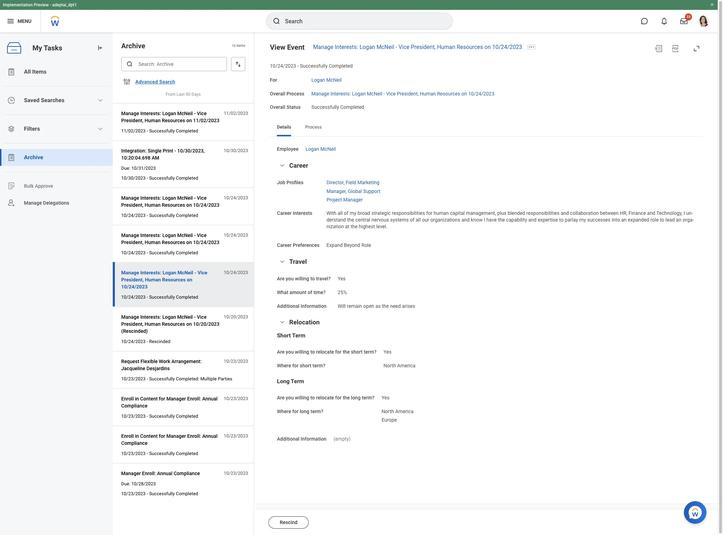 Task type: locate. For each thing, give the bounding box(es) containing it.
enroll: for 2nd enroll in content for manager enroll: annual compliance button from the bottom
[[187, 397, 201, 402]]

2 willing from the top
[[295, 350, 310, 355]]

10/23/2023 - successfully completed for 2nd enroll in content for manager enroll: annual compliance button from the bottom
[[121, 414, 198, 419]]

additional down where for long term?
[[277, 437, 300, 442]]

of up at
[[344, 211, 349, 216]]

0 vertical spatial logan mcneil
[[312, 77, 342, 83]]

overall left status
[[270, 105, 286, 110]]

1 vertical spatial north america
[[382, 409, 414, 415]]

10/23/2023
[[224, 359, 248, 364], [121, 377, 146, 382], [224, 397, 248, 402], [121, 414, 146, 419], [224, 434, 248, 439], [121, 452, 146, 457], [224, 471, 248, 477], [121, 492, 146, 497]]

all left our
[[416, 217, 421, 223]]

manage interests: logan mcneil - vice president, human resources on 10/24/2023 button
[[121, 194, 220, 210], [121, 231, 220, 247], [121, 269, 220, 291]]

1 vertical spatial chevron down image
[[278, 163, 287, 168]]

annual inside 'manager enroll: annual compliance' button
[[157, 471, 173, 477]]

manage interests: logan mcneil - vice president, human resources on 10/24/2023
[[313, 44, 523, 50], [312, 91, 495, 96], [121, 195, 220, 208], [121, 233, 220, 246], [121, 270, 208, 290]]

and
[[561, 211, 570, 216], [648, 211, 656, 216], [462, 217, 470, 223], [529, 217, 537, 223]]

0 vertical spatial yes
[[338, 276, 346, 282]]

2 vertical spatial you
[[286, 395, 294, 401]]

clipboard image for all items
[[7, 68, 16, 76]]

enroll in content for manager enroll: annual compliance up 'manager enroll: annual compliance' button on the left of page
[[121, 434, 218, 447]]

interests:
[[335, 44, 359, 50], [331, 91, 351, 96], [140, 111, 161, 116], [140, 195, 161, 201], [140, 233, 161, 238], [140, 270, 162, 276], [140, 315, 161, 320]]

yes element
[[338, 275, 346, 282], [384, 348, 392, 355], [382, 394, 390, 401]]

0 horizontal spatial long
[[300, 409, 310, 415]]

where down long
[[277, 409, 291, 415]]

1 clipboard image from the top
[[7, 68, 16, 76]]

willing up what amount of time?
[[295, 276, 310, 282]]

information left (empty)
[[301, 437, 327, 442]]

logan inside manage interests: logan mcneil - vice president, human resources on 11/02/2023
[[162, 111, 176, 116]]

1 where from the top
[[277, 363, 291, 369]]

0 vertical spatial you
[[286, 276, 294, 282]]

1 horizontal spatial 10/30/2023
[[224, 148, 248, 153]]

are down long
[[277, 395, 285, 401]]

1 vertical spatial items selected list
[[382, 408, 425, 424]]

1 vertical spatial where
[[277, 409, 291, 415]]

sort image
[[235, 61, 242, 68]]

manager
[[344, 197, 363, 203], [167, 397, 186, 402], [167, 434, 186, 440], [121, 471, 141, 477]]

clipboard image inside the "archive" button
[[7, 153, 16, 162]]

vice inside manage interests: logan mcneil - vice president, human resources on 11/02/2023
[[197, 111, 207, 116]]

are inside 'long term' group
[[277, 395, 285, 401]]

manager,
[[327, 189, 347, 194]]

close environment banner image
[[711, 2, 715, 7]]

north
[[384, 363, 396, 369], [382, 409, 394, 415]]

tab list
[[270, 120, 704, 137]]

clipboard image for archive
[[7, 153, 16, 162]]

1 vertical spatial all
[[416, 217, 421, 223]]

enroll in content for manager enroll: annual compliance button down 10/23/2023 - successfully completed: multiple parties at left bottom
[[121, 395, 220, 411]]

2 content from the top
[[140, 434, 158, 440]]

0 vertical spatial 10/20/2023
[[224, 315, 248, 320]]

1 vertical spatial of
[[410, 217, 415, 223]]

0 vertical spatial 10/30/2023
[[224, 148, 248, 153]]

responsibilities up expertise
[[527, 211, 560, 216]]

items selected list inside 'long term' group
[[382, 408, 425, 424]]

to inside short term group
[[311, 350, 315, 355]]

1 in from the top
[[135, 397, 139, 402]]

1 vertical spatial yes
[[384, 350, 392, 355]]

technology,
[[657, 211, 683, 216]]

1 vertical spatial short
[[300, 363, 312, 369]]

overall for overall status
[[270, 105, 286, 110]]

logan mcneil link up the "career" button at the left top of the page
[[306, 145, 336, 152]]

are inside short term group
[[277, 350, 285, 355]]

where for short
[[277, 363, 291, 369]]

10/30/2023 - successfully completed
[[121, 176, 198, 181]]

north inside 'long term' group
[[382, 409, 394, 415]]

10/30/2023
[[224, 148, 248, 153], [121, 176, 146, 181]]

enroll in content for manager enroll: annual compliance button up 'manager enroll: annual compliance' button on the left of page
[[121, 433, 220, 448]]

where up long
[[277, 363, 291, 369]]

logan inside manage interests: logan mcneil - vice president, human resources on 10/20/2023 (rescinded)
[[162, 315, 176, 320]]

and up role
[[648, 211, 656, 216]]

systems
[[391, 217, 409, 223]]

know
[[471, 217, 483, 223]]

north america inside 'long term' group
[[382, 409, 414, 415]]

2 overall from the top
[[270, 105, 286, 110]]

human inside manage interests: logan mcneil - vice president, human resources on 10/20/2023 (rescinded)
[[145, 322, 161, 327]]

2 enroll in content for manager enroll: annual compliance from the top
[[121, 434, 218, 447]]

1 horizontal spatial all
[[416, 217, 421, 223]]

0 vertical spatial career
[[290, 162, 309, 169]]

0 horizontal spatial my
[[350, 211, 357, 216]]

1 content from the top
[[140, 397, 158, 402]]

1 vertical spatial are
[[277, 350, 285, 355]]

the inside additional information element
[[382, 304, 389, 309]]

filters button
[[0, 121, 113, 138]]

1 vertical spatial north america element
[[382, 408, 414, 415]]

0 vertical spatial willing
[[295, 276, 310, 282]]

my tasks
[[32, 44, 62, 52]]

clipboard image up the rename image
[[7, 153, 16, 162]]

on inside manage interests: logan mcneil - vice president, human resources on 10/20/2023 (rescinded)
[[187, 322, 192, 327]]

1 vertical spatial archive
[[24, 154, 43, 161]]

information for travel
[[301, 304, 327, 309]]

desjardins
[[147, 366, 170, 372]]

2 are from the top
[[277, 350, 285, 355]]

chevron down image for relocation
[[278, 320, 287, 325]]

job
[[277, 180, 286, 185]]

due: down the 10:20:04.698
[[121, 166, 130, 171]]

information
[[301, 304, 327, 309], [301, 437, 327, 442]]

0 horizontal spatial responsibilities
[[392, 211, 425, 216]]

are up the what
[[277, 276, 285, 282]]

are for long term
[[277, 395, 285, 401]]

additional inside relocation group
[[277, 437, 300, 442]]

10/30/2023 for 10/30/2023 - successfully completed
[[121, 176, 146, 181]]

manage interests: logan mcneil - vice president, human resources on 11/02/2023
[[121, 111, 220, 123]]

10/23/2023 - successfully completed for first enroll in content for manager enroll: annual compliance button from the bottom
[[121, 452, 198, 457]]

the inside 'long term' group
[[343, 395, 350, 401]]

0 vertical spatial america
[[398, 363, 416, 369]]

annual for 2nd enroll in content for manager enroll: annual compliance button from the bottom
[[202, 397, 218, 402]]

2 where from the top
[[277, 409, 291, 415]]

0 vertical spatial manage interests: logan mcneil - vice president, human resources on 10/24/2023 button
[[121, 194, 220, 210]]

0 horizontal spatial all
[[338, 211, 343, 216]]

manager inside 'manager enroll: annual compliance' button
[[121, 471, 141, 477]]

1 vertical spatial you
[[286, 350, 294, 355]]

relocate inside 'long term' group
[[316, 395, 334, 401]]

to inside 'long term' group
[[311, 395, 315, 401]]

advanced
[[135, 79, 158, 85]]

0 vertical spatial i
[[684, 211, 686, 216]]

arrangement:
[[172, 359, 202, 365]]

term down relocation button
[[292, 333, 306, 339]]

0 vertical spatial yes element
[[338, 275, 346, 282]]

completed inside the overall status element
[[341, 105, 365, 110]]

0 vertical spatial enroll:
[[187, 397, 201, 402]]

1 are from the top
[[277, 276, 285, 282]]

enroll in content for manager enroll: annual compliance down 10/23/2023 - successfully completed: multiple parties at left bottom
[[121, 397, 218, 409]]

2 vertical spatial yes
[[382, 395, 390, 401]]

enroll for first enroll in content for manager enroll: annual compliance button from the bottom
[[121, 434, 134, 440]]

finance
[[629, 211, 647, 216]]

willing up where for long term?
[[295, 395, 310, 401]]

1 vertical spatial chevron down image
[[278, 260, 287, 265]]

short
[[351, 350, 363, 355], [300, 363, 312, 369]]

10/20/2023 inside manage interests: logan mcneil - vice president, human resources on 10/20/2023 (rescinded)
[[193, 322, 220, 327]]

you down long term in the bottom left of the page
[[286, 395, 294, 401]]

overall process
[[270, 91, 305, 96]]

are for short term
[[277, 350, 285, 355]]

1 horizontal spatial responsibilities
[[527, 211, 560, 216]]

2 you from the top
[[286, 350, 294, 355]]

1 vertical spatial career
[[277, 211, 292, 216]]

3 you from the top
[[286, 395, 294, 401]]

an down hr,
[[622, 217, 627, 223]]

1 vertical spatial due:
[[121, 482, 130, 487]]

process right details
[[306, 125, 322, 130]]

0 vertical spatial information
[[301, 304, 327, 309]]

1 enroll from the top
[[121, 397, 134, 402]]

0 vertical spatial overall
[[270, 91, 286, 96]]

resources inside manage interests: logan mcneil - vice president, human resources on 11/02/2023
[[162, 118, 185, 123]]

0 horizontal spatial 11/02/2023
[[121, 128, 146, 134]]

configure image
[[123, 78, 131, 86]]

additional down the what
[[277, 304, 300, 309]]

1 you from the top
[[286, 276, 294, 282]]

logan mcneil link up the overall status element
[[312, 76, 342, 83]]

additional information inside the travel group
[[277, 304, 327, 309]]

overall status
[[270, 105, 301, 110]]

additional information down where for long term?
[[277, 437, 327, 442]]

yes element inside the travel group
[[338, 275, 346, 282]]

11/02/2023 inside manage interests: logan mcneil - vice president, human resources on 11/02/2023
[[193, 118, 220, 123]]

0 vertical spatial manage interests: logan mcneil - vice president, human resources on 10/24/2023 link
[[313, 44, 523, 50]]

archive button
[[0, 149, 113, 166]]

yes element for are you willing to travel?
[[338, 275, 346, 282]]

1 enroll in content for manager enroll: annual compliance from the top
[[121, 397, 218, 409]]

1 vertical spatial annual
[[202, 434, 218, 440]]

enroll in content for manager enroll: annual compliance
[[121, 397, 218, 409], [121, 434, 218, 447]]

america inside short term group
[[398, 363, 416, 369]]

(rescinded)
[[121, 329, 148, 334]]

manage interests: logan mcneil - vice president, human resources on 10/24/2023 for second manage interests: logan mcneil - vice president, human resources on 10/24/2023 "button" from the top of the item list element
[[121, 233, 220, 246]]

request flexible work arrangement: jacqueline desjardins button
[[121, 358, 220, 373]]

1 vertical spatial additional
[[277, 437, 300, 442]]

3 willing from the top
[[295, 395, 310, 401]]

additional information down what amount of time?
[[277, 304, 327, 309]]

0 horizontal spatial 10/30/2023
[[121, 176, 146, 181]]

are you willing to relocate for the short term?
[[277, 350, 377, 355]]

menu button
[[0, 10, 41, 32]]

you inside short term group
[[286, 350, 294, 355]]

archive up search icon
[[121, 42, 145, 50]]

10/30/2023 for 10/30/2023
[[224, 148, 248, 153]]

term right long
[[291, 378, 304, 385]]

11/02/2023 for 11/02/2023 - successfully completed
[[121, 128, 146, 134]]

what
[[277, 290, 289, 296]]

1 vertical spatial enroll in content for manager enroll: annual compliance
[[121, 434, 218, 447]]

additional for relocation
[[277, 437, 300, 442]]

1 horizontal spatial of
[[344, 211, 349, 216]]

career group
[[277, 161, 697, 249]]

10/28/2023
[[132, 482, 156, 487]]

interests
[[293, 211, 313, 216]]

0 horizontal spatial short
[[300, 363, 312, 369]]

to left travel?
[[311, 276, 315, 282]]

and down capital
[[462, 217, 470, 223]]

clipboard image
[[7, 68, 16, 76], [7, 153, 16, 162]]

2 10/23/2023 - successfully completed from the top
[[121, 452, 198, 457]]

president, inside manage interests: logan mcneil - vice president, human resources on 11/02/2023
[[121, 118, 144, 123]]

overall
[[270, 91, 286, 96], [270, 105, 286, 110]]

0 vertical spatial enroll
[[121, 397, 134, 402]]

between
[[601, 211, 619, 216]]

items selected list
[[327, 178, 392, 204], [382, 408, 425, 424]]

2 information from the top
[[301, 437, 327, 442]]

where inside 'long term' group
[[277, 409, 291, 415]]

additional information
[[277, 304, 327, 309], [277, 437, 327, 442]]

0 vertical spatial 10/23/2023 - successfully completed
[[121, 414, 198, 419]]

1 horizontal spatial 11/02/2023
[[193, 118, 220, 123]]

archive down filters
[[24, 154, 43, 161]]

relocate up where for short term?
[[316, 350, 334, 355]]

information down the time?
[[301, 304, 327, 309]]

logan mcneil
[[312, 77, 342, 83], [306, 146, 336, 152]]

2 in from the top
[[135, 434, 139, 440]]

for
[[427, 211, 433, 216], [336, 350, 342, 355], [293, 363, 299, 369], [336, 395, 342, 401], [159, 397, 165, 402], [293, 409, 299, 415], [159, 434, 165, 440]]

2 vertical spatial compliance
[[174, 471, 200, 477]]

i left have
[[484, 217, 486, 223]]

yes inside 'long term' group
[[382, 395, 390, 401]]

2 an from the left
[[677, 217, 682, 223]]

chevron down image
[[98, 126, 103, 132], [278, 163, 287, 168], [278, 320, 287, 325]]

clipboard image left all
[[7, 68, 16, 76]]

willing up where for short term?
[[295, 350, 310, 355]]

blended
[[508, 211, 526, 216]]

transformation import image
[[97, 44, 104, 52]]

2 vertical spatial annual
[[157, 471, 173, 477]]

1 vertical spatial long
[[300, 409, 310, 415]]

inbox large image
[[681, 18, 688, 25]]

manage
[[313, 44, 334, 50], [312, 91, 330, 96], [121, 111, 139, 116], [121, 195, 139, 201], [24, 200, 42, 206], [121, 233, 139, 238], [121, 270, 139, 276], [121, 315, 139, 320]]

2 additional information from the top
[[277, 437, 327, 442]]

relocation group
[[277, 319, 697, 443]]

europe
[[382, 418, 397, 423]]

director,
[[327, 180, 345, 185]]

details
[[277, 125, 291, 130]]

menu banner
[[0, 0, 719, 32]]

2 vertical spatial chevron down image
[[278, 320, 287, 325]]

are you willing to relocate for the long term?
[[277, 395, 375, 401]]

chevron down image inside 'career' group
[[278, 163, 287, 168]]

relocate inside short term group
[[316, 350, 334, 355]]

to inside the travel group
[[311, 276, 315, 282]]

0 vertical spatial in
[[135, 397, 139, 402]]

of right the systems
[[410, 217, 415, 223]]

0 vertical spatial are
[[277, 276, 285, 282]]

1 additional information from the top
[[277, 304, 327, 309]]

items selected list containing north america
[[382, 408, 425, 424]]

items selected list inside 'career' group
[[327, 178, 392, 204]]

successfully inside the overall status element
[[312, 105, 339, 110]]

1 vertical spatial manage interests: logan mcneil - vice president, human resources on 10/24/2023 button
[[121, 231, 220, 247]]

will remain open as the need arises
[[338, 304, 416, 309]]

1 relocate from the top
[[316, 350, 334, 355]]

1 information from the top
[[301, 304, 327, 309]]

career interests
[[277, 211, 313, 216]]

yes inside the travel group
[[338, 276, 346, 282]]

you for short
[[286, 350, 294, 355]]

interests: inside manage interests: logan mcneil - vice president, human resources on 10/20/2023 (rescinded)
[[140, 315, 161, 320]]

0 vertical spatial compliance
[[121, 404, 148, 409]]

manage interests: logan mcneil - vice president, human resources on 10/24/2023 for first manage interests: logan mcneil - vice president, human resources on 10/24/2023 "button" from the bottom of the item list element
[[121, 270, 208, 290]]

1 horizontal spatial my
[[580, 217, 587, 223]]

long
[[351, 395, 361, 401], [300, 409, 310, 415]]

2 enroll in content for manager enroll: annual compliance button from the top
[[121, 433, 220, 448]]

process up status
[[287, 91, 305, 96]]

an right "lead"
[[677, 217, 682, 223]]

1 vertical spatial logan mcneil
[[306, 146, 336, 152]]

0 vertical spatial enroll in content for manager enroll: annual compliance button
[[121, 395, 220, 411]]

i left un
[[684, 211, 686, 216]]

chevron down image for career
[[278, 163, 287, 168]]

expanded
[[629, 217, 650, 223]]

career left interests
[[277, 211, 292, 216]]

willing for long term
[[295, 395, 310, 401]]

responsibilities up the systems
[[392, 211, 425, 216]]

annual for first enroll in content for manager enroll: annual compliance button from the bottom
[[202, 434, 218, 440]]

of left the time?
[[308, 290, 313, 296]]

career
[[290, 162, 309, 169], [277, 211, 292, 216], [277, 243, 292, 248]]

2 relocate from the top
[[316, 395, 334, 401]]

1 horizontal spatial long
[[351, 395, 361, 401]]

1 vertical spatial clipboard image
[[7, 153, 16, 162]]

0 vertical spatial north america
[[384, 363, 416, 369]]

you inside the travel group
[[286, 276, 294, 282]]

you down short term button
[[286, 350, 294, 355]]

manage interests: logan mcneil - vice president, human resources on 10/24/2023 link
[[313, 44, 523, 50], [312, 89, 495, 96]]

overall down the for
[[270, 91, 286, 96]]

resources inside manage interests: logan mcneil - vice president, human resources on 10/20/2023 (rescinded)
[[162, 322, 185, 327]]

3 are from the top
[[277, 395, 285, 401]]

perspective image
[[7, 125, 16, 133]]

where
[[277, 363, 291, 369], [277, 409, 291, 415]]

additional information for travel
[[277, 304, 327, 309]]

career preferences
[[277, 243, 320, 248]]

willing inside 'long term' group
[[295, 395, 310, 401]]

remain
[[347, 304, 362, 309]]

time?
[[314, 290, 326, 296]]

long term group
[[277, 378, 697, 424]]

career up travel button at the top left
[[277, 243, 292, 248]]

view printable version (pdf) image
[[672, 44, 680, 53]]

to up where for short term?
[[311, 350, 315, 355]]

manage interests: logan mcneil - vice president, human resources on 10/24/2023 for 1st manage interests: logan mcneil - vice president, human resources on 10/24/2023 "button"
[[121, 195, 220, 208]]

europe element
[[382, 416, 397, 423]]

chevron down image inside relocation group
[[278, 320, 287, 325]]

0 vertical spatial archive
[[121, 42, 145, 50]]

2 vertical spatial career
[[277, 243, 292, 248]]

willing inside the travel group
[[295, 276, 310, 282]]

logan mcneil up the overall status element
[[312, 77, 342, 83]]

0 horizontal spatial chevron down image
[[98, 98, 103, 103]]

information inside the travel group
[[301, 304, 327, 309]]

2 vertical spatial are
[[277, 395, 285, 401]]

0 horizontal spatial an
[[622, 217, 627, 223]]

clipboard image inside the all items button
[[7, 68, 16, 76]]

short term group
[[277, 333, 697, 370]]

broad
[[358, 211, 371, 216]]

are
[[277, 276, 285, 282], [277, 350, 285, 355], [277, 395, 285, 401]]

where for long
[[277, 409, 291, 415]]

organizations
[[431, 217, 461, 223]]

0 vertical spatial chevron down image
[[98, 98, 103, 103]]

you up the what
[[286, 276, 294, 282]]

chevron down image
[[98, 98, 103, 103], [278, 260, 287, 265]]

1 10/23/2023 - successfully completed from the top
[[121, 414, 198, 419]]

1 due: from the top
[[121, 166, 130, 171]]

my left the broad
[[350, 211, 357, 216]]

1 horizontal spatial an
[[677, 217, 682, 223]]

information inside relocation group
[[301, 437, 327, 442]]

items selected list containing director, field marketing
[[327, 178, 392, 204]]

due: for integration: single print - 10/30/2023, 10:20:04.698 am
[[121, 166, 130, 171]]

1 horizontal spatial short
[[351, 350, 363, 355]]

are down 'short'
[[277, 350, 285, 355]]

1 responsibilities from the left
[[392, 211, 425, 216]]

filters
[[24, 126, 40, 132]]

1 vertical spatial term
[[291, 378, 304, 385]]

term
[[292, 333, 306, 339], [291, 378, 304, 385]]

10/23/2023 - successfully completed
[[121, 414, 198, 419], [121, 452, 198, 457], [121, 492, 198, 497]]

1 horizontal spatial chevron down image
[[278, 260, 287, 265]]

2 due: from the top
[[121, 482, 130, 487]]

0 horizontal spatial 10/20/2023
[[193, 322, 220, 327]]

list
[[0, 63, 113, 212]]

yes for are you willing to travel?
[[338, 276, 346, 282]]

2 additional from the top
[[277, 437, 300, 442]]

information for relocation
[[301, 437, 327, 442]]

nervous
[[372, 217, 389, 223]]

willing inside short term group
[[295, 350, 310, 355]]

10 items
[[232, 44, 246, 48]]

archive inside the "archive" button
[[24, 154, 43, 161]]

to for are you willing to relocate for the short term?
[[311, 350, 315, 355]]

logan
[[360, 44, 376, 50], [312, 77, 325, 83], [352, 91, 366, 96], [162, 111, 176, 116], [306, 146, 320, 152], [162, 195, 176, 201], [162, 233, 176, 238], [163, 270, 176, 276], [162, 315, 176, 320]]

Search Workday  search field
[[285, 13, 438, 29]]

10/24/2023 - successfully completed
[[270, 63, 353, 69], [121, 213, 198, 218], [121, 250, 198, 256], [121, 295, 198, 300]]

logan mcneil link for process
[[306, 145, 336, 152]]

0 horizontal spatial archive
[[24, 154, 43, 161]]

1 vertical spatial america
[[396, 409, 414, 415]]

1 horizontal spatial archive
[[121, 42, 145, 50]]

10:20:04.698
[[121, 155, 151, 161]]

1 vertical spatial compliance
[[121, 441, 148, 447]]

1 vertical spatial in
[[135, 434, 139, 440]]

where inside short term group
[[277, 363, 291, 369]]

1 vertical spatial additional information
[[277, 437, 327, 442]]

responsibilities
[[392, 211, 425, 216], [527, 211, 560, 216]]

10/24/2023
[[493, 44, 523, 50], [270, 63, 296, 69], [469, 91, 495, 96], [224, 195, 248, 201], [193, 203, 220, 208], [121, 213, 146, 218], [224, 233, 248, 238], [193, 240, 220, 246], [121, 250, 146, 256], [224, 270, 248, 276], [121, 284, 148, 290], [121, 295, 146, 300], [121, 339, 146, 345]]

1 vertical spatial enroll:
[[187, 434, 201, 440]]

3 manage interests: logan mcneil - vice president, human resources on 10/24/2023 button from the top
[[121, 269, 220, 291]]

1 willing from the top
[[295, 276, 310, 282]]

1 vertical spatial my
[[580, 217, 587, 223]]

0 vertical spatial long
[[351, 395, 361, 401]]

yes
[[338, 276, 346, 282], [384, 350, 392, 355], [382, 395, 390, 401]]

and up parlay
[[561, 211, 570, 216]]

2 clipboard image from the top
[[7, 153, 16, 162]]

1 additional from the top
[[277, 304, 300, 309]]

orga
[[683, 217, 695, 223]]

relocate up where for long term?
[[316, 395, 334, 401]]

2 vertical spatial 11/02/2023
[[121, 128, 146, 134]]

north america element
[[384, 362, 416, 369], [382, 408, 414, 415]]

enroll
[[121, 397, 134, 402], [121, 434, 134, 440]]

1 overall from the top
[[270, 91, 286, 96]]

due: left 10/28/2023
[[121, 482, 130, 487]]

0 vertical spatial content
[[140, 397, 158, 402]]

user plus image
[[7, 199, 16, 207]]

america inside 'long term' group
[[396, 409, 414, 415]]

all right with
[[338, 211, 343, 216]]

0 vertical spatial where
[[277, 363, 291, 369]]

2 enroll from the top
[[121, 434, 134, 440]]

what amount of time?
[[277, 290, 326, 296]]

additional inside the travel group
[[277, 304, 300, 309]]

2 vertical spatial manage interests: logan mcneil - vice president, human resources on 10/24/2023 button
[[121, 269, 220, 291]]

0 vertical spatial term
[[292, 333, 306, 339]]

north america element inside short term group
[[384, 362, 416, 369]]

1 vertical spatial 10/23/2023 - successfully completed
[[121, 452, 198, 457]]

1 horizontal spatial process
[[306, 125, 322, 130]]

logan mcneil up the "career" button at the left top of the page
[[306, 146, 336, 152]]

you inside 'long term' group
[[286, 395, 294, 401]]

manager inside project manager link
[[344, 197, 363, 203]]

have
[[487, 217, 497, 223]]

2 horizontal spatial of
[[410, 217, 415, 223]]

- inside integration: single print - 10/30/2023, 10:20:04.698 am
[[175, 148, 176, 154]]

to up where for long term?
[[311, 395, 315, 401]]

career up the profiles
[[290, 162, 309, 169]]

preview
[[34, 2, 49, 7]]

2 vertical spatial enroll:
[[142, 471, 156, 477]]

my down collaboration
[[580, 217, 587, 223]]

0 vertical spatial additional
[[277, 304, 300, 309]]

search image
[[126, 61, 133, 68]]

request flexible work arrangement: jacqueline desjardins
[[121, 359, 202, 372]]

collaboration
[[571, 211, 599, 216]]

highest
[[359, 224, 375, 229]]

of inside the travel group
[[308, 290, 313, 296]]

- inside manage interests: logan mcneil - vice president, human resources on 11/02/2023
[[194, 111, 196, 116]]

compliance for first enroll in content for manager enroll: annual compliance button from the bottom
[[121, 441, 148, 447]]

enroll for 2nd enroll in content for manager enroll: annual compliance button from the bottom
[[121, 397, 134, 402]]

1 vertical spatial content
[[140, 434, 158, 440]]

additional information inside relocation group
[[277, 437, 327, 442]]



Task type: vqa. For each thing, say whether or not it's contained in the screenshot.


Task type: describe. For each thing, give the bounding box(es) containing it.
north inside short term group
[[384, 363, 396, 369]]

all
[[24, 68, 31, 75]]

1 vertical spatial process
[[306, 125, 322, 130]]

career for career
[[290, 162, 309, 169]]

due: 10/28/2023
[[121, 482, 156, 487]]

view
[[270, 43, 286, 52]]

capital
[[451, 211, 465, 216]]

relocate for long term
[[316, 395, 334, 401]]

where for short term?
[[277, 363, 326, 369]]

career for career interests
[[277, 211, 292, 216]]

expertise
[[538, 217, 559, 223]]

term for short term
[[292, 333, 306, 339]]

1 horizontal spatial 10/20/2023
[[224, 315, 248, 320]]

additional information for relocation
[[277, 437, 327, 442]]

project
[[327, 197, 342, 203]]

content for 2nd enroll in content for manager enroll: annual compliance button from the bottom
[[140, 397, 158, 402]]

rescinded
[[149, 339, 171, 345]]

manage inside manage interests: logan mcneil - vice president, human resources on 10/20/2023 (rescinded)
[[121, 315, 139, 320]]

saved
[[24, 97, 39, 104]]

rename image
[[7, 182, 16, 190]]

items selected list for job profiles
[[327, 178, 392, 204]]

1 manage interests: logan mcneil - vice president, human resources on 10/24/2023 button from the top
[[121, 194, 220, 210]]

bulk approve
[[24, 183, 53, 189]]

print
[[163, 148, 173, 154]]

bulk approve link
[[0, 178, 113, 195]]

for inside with all of my broad strategic responsibilities for human capital management, plus blended responsibilities and collaboration between hr, finance and technology, i un derstand the central nervous systems of all our organizations and know i have the capability and expertise to parlay my successes into an expanded role to lead an orga nization at the highest level.
[[427, 211, 433, 216]]

item list element
[[113, 32, 255, 536]]

request
[[121, 359, 139, 365]]

10/23/2023 - successfully completed: multiple parties
[[121, 377, 233, 382]]

3 10/23/2023 - successfully completed from the top
[[121, 492, 198, 497]]

items selected list for where for long term?
[[382, 408, 425, 424]]

justify image
[[6, 17, 15, 25]]

role
[[362, 243, 372, 248]]

travel group
[[277, 258, 697, 310]]

bulk
[[24, 183, 34, 189]]

open
[[364, 304, 375, 309]]

relocate for short term
[[316, 350, 334, 355]]

0 vertical spatial chevron down image
[[98, 126, 103, 132]]

integration:
[[121, 148, 147, 154]]

long
[[277, 378, 290, 385]]

2 responsibilities from the left
[[527, 211, 560, 216]]

derstand
[[327, 211, 694, 223]]

completed:
[[176, 377, 199, 382]]

short
[[277, 333, 291, 339]]

0 vertical spatial short
[[351, 350, 363, 355]]

relocation
[[290, 319, 320, 326]]

menu
[[18, 18, 31, 24]]

enroll: inside 'manager enroll: annual compliance' button
[[142, 471, 156, 477]]

1 an from the left
[[622, 217, 627, 223]]

integration: single print - 10/30/2023, 10:20:04.698 am
[[121, 148, 205, 161]]

to for are you willing to relocate for the long term?
[[311, 395, 315, 401]]

compliance inside button
[[174, 471, 200, 477]]

nization
[[327, 217, 695, 229]]

rescind button
[[269, 517, 309, 529]]

president, inside manage interests: logan mcneil - vice president, human resources on 10/20/2023 (rescinded)
[[121, 322, 144, 327]]

central
[[356, 217, 371, 223]]

view event
[[270, 43, 305, 52]]

chevron down image inside saved searches dropdown button
[[98, 98, 103, 103]]

career for career preferences
[[277, 243, 292, 248]]

human
[[434, 211, 449, 216]]

level.
[[377, 224, 388, 229]]

enroll: for first enroll in content for manager enroll: annual compliance button from the bottom
[[187, 434, 201, 440]]

manager enroll: annual compliance button
[[121, 470, 203, 478]]

project manager
[[327, 197, 363, 203]]

overall status element
[[312, 100, 365, 111]]

need
[[390, 304, 401, 309]]

of for with all of my broad strategic responsibilities for human capital management, plus blended responsibilities and collaboration between hr, finance and technology, i un derstand the central nervous systems of all our organizations and know i have the capability and expertise to parlay my successes into an expanded role to lead an orga nization at the highest level.
[[344, 211, 349, 216]]

travel?
[[316, 276, 331, 282]]

- inside menu banner
[[50, 2, 51, 7]]

manager, global support
[[327, 189, 381, 194]]

searches
[[41, 97, 65, 104]]

yes element for are you willing to relocate for the long term?
[[382, 394, 390, 401]]

the capability
[[499, 217, 528, 223]]

chevron down image inside the travel group
[[278, 260, 287, 265]]

parlay
[[565, 217, 579, 223]]

north america inside short term group
[[384, 363, 416, 369]]

job profiles
[[277, 180, 304, 185]]

successes
[[588, 217, 611, 223]]

my
[[32, 44, 42, 52]]

1 vertical spatial yes element
[[384, 348, 392, 355]]

adeptai_dpt1
[[52, 2, 77, 7]]

0 vertical spatial process
[[287, 91, 305, 96]]

from
[[166, 92, 176, 97]]

management,
[[466, 211, 497, 216]]

interests: inside manage interests: logan mcneil - vice president, human resources on 11/02/2023
[[140, 111, 161, 116]]

amount
[[290, 290, 307, 296]]

successfully completed
[[312, 105, 365, 110]]

1 horizontal spatial i
[[684, 211, 686, 216]]

content for first enroll in content for manager enroll: annual compliance button from the bottom
[[140, 434, 158, 440]]

logan mcneil for process
[[306, 146, 336, 152]]

33 button
[[677, 13, 693, 29]]

global
[[348, 189, 362, 194]]

single
[[148, 148, 162, 154]]

willing for short term
[[295, 350, 310, 355]]

the inside short term group
[[343, 350, 350, 355]]

rescind
[[280, 520, 298, 526]]

event
[[287, 43, 305, 52]]

yes for are you willing to relocate for the long term?
[[382, 395, 390, 401]]

advanced search
[[135, 79, 175, 85]]

fullscreen image
[[693, 44, 702, 53]]

expand beyond role element
[[327, 241, 372, 248]]

yes inside short term group
[[384, 350, 392, 355]]

11/02/2023 for 11/02/2023
[[224, 111, 248, 116]]

manage interests: logan mcneil - vice president, human resources on 10/24/2023 link for process
[[312, 89, 495, 96]]

field
[[346, 180, 357, 185]]

and left expertise
[[529, 217, 537, 223]]

preferences
[[293, 243, 320, 248]]

11/02/2023 - successfully completed
[[121, 128, 198, 134]]

at
[[346, 224, 350, 229]]

manage inside 'my tasks' element
[[24, 200, 42, 206]]

due: for manager enroll: annual compliance
[[121, 482, 130, 487]]

compliance for 2nd enroll in content for manager enroll: annual compliance button from the bottom
[[121, 404, 148, 409]]

director, field marketing
[[327, 180, 380, 185]]

overall for overall process
[[270, 91, 286, 96]]

strategic
[[372, 211, 391, 216]]

short term button
[[277, 333, 306, 339]]

manage delegations link
[[0, 195, 113, 212]]

of for what amount of time?
[[308, 290, 313, 296]]

additional for travel
[[277, 304, 300, 309]]

are you willing to travel?
[[277, 276, 331, 282]]

2 manage interests: logan mcneil - vice president, human resources on 10/24/2023 button from the top
[[121, 231, 220, 247]]

mcneil inside manage interests: logan mcneil - vice president, human resources on 10/20/2023 (rescinded)
[[177, 315, 193, 320]]

my tasks element
[[0, 32, 113, 536]]

1 enroll in content for manager enroll: annual compliance button from the top
[[121, 395, 220, 411]]

role
[[651, 217, 659, 223]]

list containing all items
[[0, 63, 113, 212]]

(empty)
[[334, 437, 351, 442]]

marketing
[[358, 180, 380, 185]]

days
[[192, 92, 201, 97]]

travel button
[[290, 258, 307, 266]]

manage interests: logan mcneil - vice president, human resources on 10/20/2023 (rescinded) button
[[121, 313, 220, 336]]

10/31/2023
[[132, 166, 156, 171]]

advanced search button
[[133, 75, 178, 89]]

manage inside manage interests: logan mcneil - vice president, human resources on 11/02/2023
[[121, 111, 139, 116]]

you for long
[[286, 395, 294, 401]]

notifications large image
[[661, 18, 668, 25]]

where for long term?
[[277, 409, 324, 415]]

in for 2nd enroll in content for manager enroll: annual compliance button from the bottom
[[135, 397, 139, 402]]

Search: Archive text field
[[121, 57, 227, 71]]

25% element
[[338, 288, 347, 296]]

profile logan mcneil image
[[699, 16, 710, 28]]

human inside manage interests: logan mcneil - vice president, human resources on 11/02/2023
[[145, 118, 161, 123]]

implementation preview -   adeptai_dpt1
[[3, 2, 77, 7]]

to right role
[[661, 217, 665, 223]]

vice inside manage interests: logan mcneil - vice president, human resources on 10/20/2023 (rescinded)
[[197, 315, 207, 320]]

employee
[[277, 146, 299, 152]]

to for are you willing to travel?
[[311, 276, 315, 282]]

- inside manage interests: logan mcneil - vice president, human resources on 10/20/2023 (rescinded)
[[194, 315, 196, 320]]

clock check image
[[7, 96, 16, 105]]

term for long term
[[291, 378, 304, 385]]

are inside the travel group
[[277, 276, 285, 282]]

archive inside item list element
[[121, 42, 145, 50]]

logan mcneil link for 10/24/2023 - successfully completed
[[312, 76, 342, 83]]

0 vertical spatial my
[[350, 211, 357, 216]]

in for first enroll in content for manager enroll: annual compliance button from the bottom
[[135, 434, 139, 440]]

1 vertical spatial i
[[484, 217, 486, 223]]

lead
[[666, 217, 676, 223]]

saved searches
[[24, 97, 65, 104]]

manage interests: logan mcneil - vice president, human resources on 10/20/2023 (rescinded)
[[121, 315, 220, 334]]

items
[[237, 44, 246, 48]]

25%
[[338, 290, 347, 296]]

due: 10/31/2023
[[121, 166, 156, 171]]

career button
[[290, 162, 309, 169]]

manage interests: logan mcneil - vice president, human resources on 10/24/2023 link for event
[[313, 44, 523, 50]]

mcneil inside manage interests: logan mcneil - vice president, human resources on 11/02/2023
[[177, 111, 193, 116]]

33
[[687, 15, 691, 19]]

am
[[152, 155, 159, 161]]

tab list containing details
[[270, 120, 704, 137]]

with all of my broad strategic responsibilities for human capital management, plus blended responsibilities and collaboration between hr, finance and technology, i un derstand the central nervous systems of all our organizations and know i have the capability and expertise to parlay my successes into an expanded role to lead an orga nization at the highest level.
[[327, 211, 695, 229]]

logan mcneil for 10/24/2023 - successfully completed
[[312, 77, 342, 83]]

manage delegations
[[24, 200, 69, 206]]

to left parlay
[[560, 217, 564, 223]]

un
[[687, 211, 694, 216]]

export to excel image
[[655, 44, 664, 53]]

0 vertical spatial all
[[338, 211, 343, 216]]

search image
[[273, 17, 281, 25]]

on inside manage interests: logan mcneil - vice president, human resources on 11/02/2023
[[187, 118, 192, 123]]

additional information element
[[338, 299, 416, 310]]



